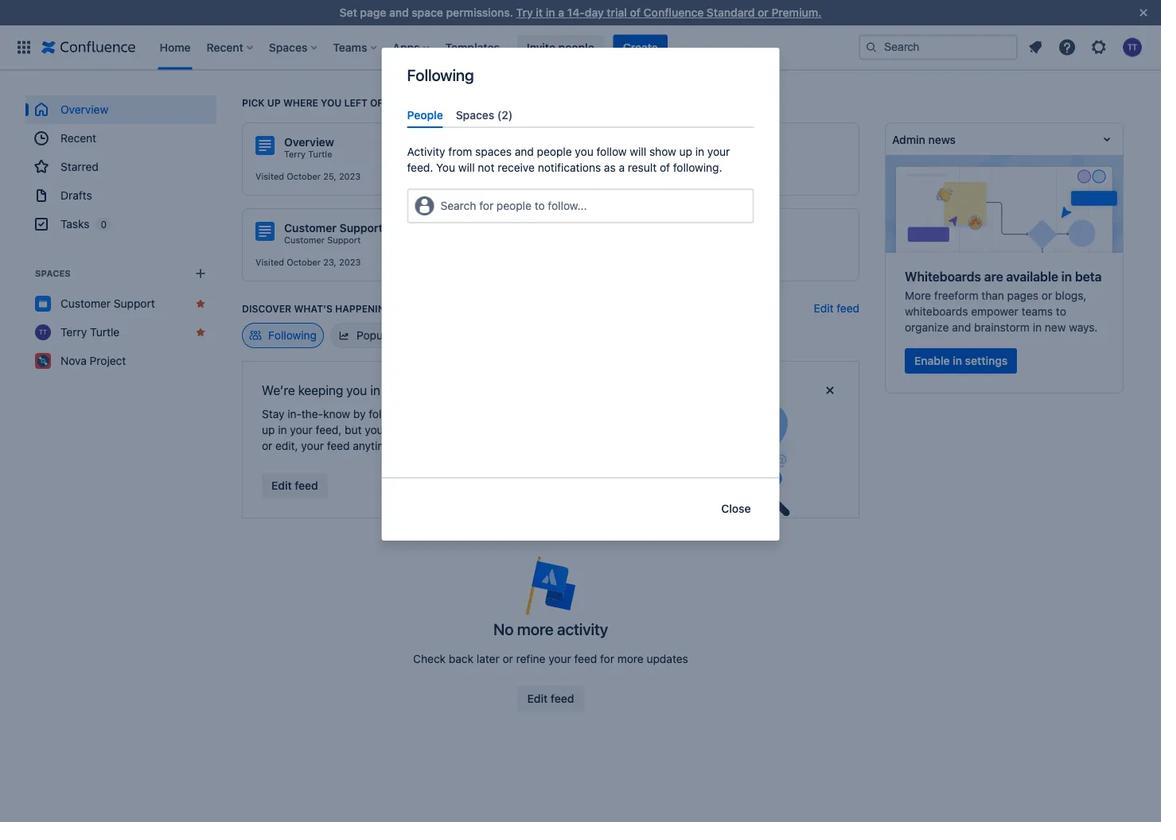Task type: vqa. For each thing, say whether or not it's contained in the screenshot.
Visited October 23, 2023 related to Nova
yes



Task type: locate. For each thing, give the bounding box(es) containing it.
activity up check back later or refine your feed for more updates
[[557, 620, 608, 639]]

2023 for nova project home
[[654, 172, 676, 182]]

available
[[1006, 269, 1059, 284]]

following inside following 'dialog'
[[407, 65, 474, 84]]

0 vertical spatial for
[[479, 200, 494, 213]]

show
[[649, 145, 676, 159], [610, 408, 637, 421]]

0 vertical spatial will
[[630, 145, 646, 159]]

1 horizontal spatial terry turtle link
[[284, 149, 332, 160]]

or
[[758, 6, 769, 19], [1042, 289, 1052, 302], [262, 440, 272, 453], [503, 653, 513, 666]]

overview up visited october 25, 2023
[[284, 136, 334, 149]]

following
[[407, 65, 474, 84], [268, 329, 317, 342]]

terry turtle
[[284, 149, 332, 160], [60, 326, 120, 339]]

visited october 23, 2023 down follow
[[571, 172, 676, 182]]

notifications up follow...
[[538, 161, 601, 174]]

notifications down their at the left of page
[[488, 424, 551, 437]]

0 vertical spatial 23,
[[638, 172, 652, 182]]

1 vertical spatial following
[[268, 329, 317, 342]]

invite
[[527, 41, 556, 54]]

1 vertical spatial notifications
[[488, 424, 551, 437]]

23, up the discover what's happening
[[323, 257, 337, 268]]

visited up discover
[[255, 257, 284, 268]]

23, for project
[[638, 172, 652, 182]]

discover
[[242, 303, 291, 314]]

confluence image
[[41, 38, 136, 57], [41, 38, 136, 57]]

you up the anytime.
[[365, 424, 383, 437]]

1 vertical spatial to
[[1056, 305, 1066, 318]]

visited left as on the right top
[[571, 172, 599, 182]]

1 unstar this space image from the top
[[194, 298, 207, 310]]

receive inside stay in-the-know by following people and spaces. their activity will show up in your feed, but you won't receive email notifications about it. add to, or edit, your feed anytime.
[[418, 424, 455, 437]]

news
[[929, 133, 956, 146]]

close message box image
[[821, 381, 840, 400]]

will up result
[[630, 145, 646, 159]]

edit for middle edit feed button
[[271, 480, 292, 493]]

teams
[[1022, 305, 1053, 318]]

the-
[[301, 408, 323, 421]]

you
[[321, 97, 342, 108], [575, 145, 594, 159], [346, 383, 367, 398], [365, 424, 383, 437]]

up
[[267, 97, 281, 108], [679, 145, 692, 159], [262, 424, 275, 437]]

in up following.
[[695, 145, 704, 159]]

0 vertical spatial receive
[[498, 161, 535, 174]]

1 horizontal spatial to
[[1056, 305, 1066, 318]]

october for overview
[[287, 172, 321, 182]]

up down stay
[[262, 424, 275, 437]]

close image
[[1134, 3, 1153, 22]]

1 vertical spatial activity
[[557, 620, 608, 639]]

receive inside activity from spaces and people you follow will show up in your feed. you will not receive notifications as a result of following.
[[498, 161, 535, 174]]

0 horizontal spatial overview
[[60, 103, 108, 116]]

beta
[[1075, 269, 1102, 284]]

1 vertical spatial will
[[458, 161, 475, 174]]

to inside following 'dialog'
[[535, 200, 545, 213]]

1 vertical spatial for
[[600, 653, 614, 666]]

0 vertical spatial nova project link
[[599, 149, 653, 160]]

confluence up create
[[644, 6, 704, 19]]

2 horizontal spatial edit feed button
[[814, 301, 860, 317]]

unstar this space image
[[194, 298, 207, 310], [194, 326, 207, 339]]

people left follow...
[[497, 200, 532, 213]]

1 horizontal spatial a
[[619, 161, 625, 174]]

we're keeping you in the loop
[[262, 383, 430, 398]]

feed down feed,
[[327, 440, 350, 453]]

show up to,
[[610, 408, 637, 421]]

in up edit,
[[278, 424, 287, 437]]

visited
[[255, 172, 284, 182], [571, 172, 599, 182], [255, 257, 284, 268]]

turtle
[[308, 149, 332, 160], [90, 326, 120, 339]]

tab list containing people
[[401, 102, 761, 128]]

spaces
[[269, 41, 308, 54], [456, 108, 494, 121], [35, 269, 71, 279]]

0 vertical spatial terry
[[284, 149, 306, 160]]

more up "refine"
[[517, 620, 554, 639]]

0 vertical spatial edit feed button
[[814, 301, 860, 317]]

show up result
[[649, 145, 676, 159]]

in right started at the right top of the page
[[684, 222, 693, 235]]

1 horizontal spatial following
[[407, 65, 474, 84]]

1 vertical spatial confluence
[[696, 222, 757, 235]]

customer support
[[284, 222, 383, 235], [284, 235, 361, 246], [60, 297, 155, 310]]

following down what's
[[268, 329, 317, 342]]

whiteboards
[[905, 305, 968, 318]]

0 horizontal spatial customer support link
[[25, 290, 216, 318]]

0 horizontal spatial show
[[610, 408, 637, 421]]

and down whiteboards at the top right of the page
[[952, 321, 971, 334]]

spaces up where
[[269, 41, 308, 54]]

confluence
[[644, 6, 704, 19], [696, 222, 757, 235]]

1 vertical spatial show
[[610, 408, 637, 421]]

1 horizontal spatial more
[[617, 653, 644, 666]]

0 horizontal spatial following
[[268, 329, 317, 342]]

people down loop
[[418, 408, 453, 421]]

1 vertical spatial overview
[[284, 136, 334, 149]]

2 vertical spatial edit feed button
[[518, 687, 584, 712]]

tab list inside following 'dialog'
[[401, 102, 761, 128]]

will down from
[[458, 161, 475, 174]]

people inside stay in-the-know by following people and spaces. their activity will show up in your feed, but you won't receive email notifications about it. add to, or edit, your feed anytime.
[[418, 408, 453, 421]]

0 vertical spatial terry turtle
[[284, 149, 332, 160]]

visited october 23, 2023 for customer
[[255, 257, 361, 268]]

search image
[[865, 41, 878, 54]]

2 vertical spatial edit
[[527, 693, 548, 706]]

visited october 23, 2023 up what's
[[255, 257, 361, 268]]

0 vertical spatial more
[[517, 620, 554, 639]]

0 horizontal spatial nova project
[[60, 355, 126, 368]]

0 horizontal spatial edit
[[271, 480, 292, 493]]

of right result
[[660, 161, 670, 174]]

23, down nova project home
[[638, 172, 652, 182]]

spaces inside tab list
[[456, 108, 494, 121]]

0 horizontal spatial terry
[[60, 326, 87, 339]]

for inside following 'dialog'
[[479, 200, 494, 213]]

overview up "recent"
[[60, 103, 108, 116]]

are
[[984, 269, 1003, 284]]

edit for edit feed button to the middle
[[527, 693, 548, 706]]

where
[[283, 97, 318, 108]]

spaces inside popup button
[[269, 41, 308, 54]]

people down 14-
[[558, 41, 594, 54]]

a left 14-
[[558, 6, 564, 19]]

0 vertical spatial visited october 23, 2023
[[571, 172, 676, 182]]

up up following.
[[679, 145, 692, 159]]

october
[[287, 172, 321, 182], [602, 172, 636, 182], [287, 257, 321, 268]]

2023 down nova project home
[[654, 172, 676, 182]]

space
[[412, 6, 443, 19]]

spaces down tasks
[[35, 269, 71, 279]]

visited october 23, 2023 for nova
[[571, 172, 676, 182]]

1 horizontal spatial of
[[660, 161, 670, 174]]

more
[[517, 620, 554, 639], [617, 653, 644, 666]]

your up following.
[[707, 145, 730, 159]]

happening
[[335, 303, 392, 314]]

1 vertical spatial spaces
[[456, 108, 494, 121]]

support
[[340, 222, 383, 235], [327, 235, 361, 246], [114, 297, 155, 310]]

0 horizontal spatial a
[[558, 6, 564, 19]]

2023 right 25, in the top of the page
[[339, 172, 361, 182]]

keeping
[[298, 383, 343, 398]]

1 horizontal spatial receive
[[498, 161, 535, 174]]

for
[[479, 200, 494, 213], [600, 653, 614, 666]]

for left updates
[[600, 653, 614, 666]]

organize
[[905, 321, 949, 334]]

set page and space permissions. try it in a 14-day trial of confluence standard or premium.
[[340, 6, 822, 19]]

settings icon image
[[1090, 38, 1109, 57]]

to up new
[[1056, 305, 1066, 318]]

23,
[[638, 172, 652, 182], [323, 257, 337, 268]]

activity up the about
[[550, 408, 587, 421]]

0 vertical spatial activity
[[550, 408, 587, 421]]

follow
[[597, 145, 627, 159]]

and up email
[[456, 408, 475, 421]]

1 horizontal spatial 23,
[[638, 172, 652, 182]]

0 horizontal spatial 23,
[[323, 257, 337, 268]]

october for customer support
[[287, 257, 321, 268]]

1 horizontal spatial show
[[649, 145, 676, 159]]

1 horizontal spatial turtle
[[308, 149, 332, 160]]

1 horizontal spatial overview
[[284, 136, 334, 149]]

spaces.
[[478, 408, 518, 421]]

premium.
[[772, 6, 822, 19]]

home
[[160, 41, 191, 54], [670, 136, 702, 149]]

feed left the more
[[837, 302, 860, 315]]

the
[[384, 383, 402, 398]]

up right the pick
[[267, 97, 281, 108]]

following down apps popup button
[[407, 65, 474, 84]]

edit feed
[[814, 302, 860, 315], [271, 480, 318, 493], [527, 693, 574, 706]]

2023 for customer support
[[339, 257, 361, 268]]

in
[[546, 6, 555, 19], [695, 145, 704, 159], [684, 222, 693, 235], [1062, 269, 1072, 284], [1033, 321, 1042, 334], [953, 355, 962, 368], [370, 383, 380, 398], [278, 424, 287, 437]]

0 horizontal spatial edit feed button
[[262, 474, 328, 499]]

people up follow...
[[537, 145, 572, 159]]

to,
[[623, 424, 636, 437]]

1 vertical spatial edit feed
[[271, 480, 318, 493]]

banner
[[0, 25, 1161, 70]]

Search for people to follow... text field
[[441, 198, 444, 214]]

1 vertical spatial terry turtle link
[[25, 318, 216, 347]]

or right 'standard' at the right of page
[[758, 6, 769, 19]]

recent link
[[25, 124, 216, 153]]

will
[[630, 145, 646, 159], [458, 161, 475, 174], [590, 408, 607, 421]]

1 vertical spatial terry
[[60, 326, 87, 339]]

1 horizontal spatial will
[[590, 408, 607, 421]]

0 horizontal spatial spaces
[[35, 269, 71, 279]]

and right page
[[389, 6, 409, 19]]

1 vertical spatial customer support link
[[25, 290, 216, 318]]

2 vertical spatial up
[[262, 424, 275, 437]]

follow...
[[548, 200, 587, 213]]

1 vertical spatial visited october 23, 2023
[[255, 257, 361, 268]]

23, for support
[[323, 257, 337, 268]]

invite people button
[[517, 35, 604, 60]]

apps
[[393, 41, 420, 54]]

in right it
[[546, 6, 555, 19]]

tab list
[[401, 102, 761, 128]]

1 vertical spatial turtle
[[90, 326, 120, 339]]

check back later or refine your feed for more updates
[[413, 653, 688, 666]]

0 vertical spatial show
[[649, 145, 676, 159]]

0 vertical spatial customer support link
[[284, 235, 361, 246]]

people
[[558, 41, 594, 54], [537, 145, 572, 159], [497, 200, 532, 213], [418, 408, 453, 421]]

or left edit,
[[262, 440, 272, 453]]

edit,
[[275, 440, 298, 453]]

1 vertical spatial a
[[619, 161, 625, 174]]

0 vertical spatial home
[[160, 41, 191, 54]]

and inside "whiteboards are available in beta more freeform than pages or blogs, whiteboards empower teams to organize and brainstorm in new ways."
[[952, 321, 971, 334]]

october left 25, in the top of the page
[[287, 172, 321, 182]]

2 vertical spatial spaces
[[35, 269, 71, 279]]

visited left 25, in the top of the page
[[255, 172, 284, 182]]

terry
[[284, 149, 306, 160], [60, 326, 87, 339]]

unstar this space image for terry turtle
[[194, 326, 207, 339]]

people inside activity from spaces and people you follow will show up in your feed. you will not receive notifications as a result of following.
[[537, 145, 572, 159]]

and right spaces
[[515, 145, 534, 159]]

nova project link
[[599, 149, 653, 160], [25, 347, 216, 376]]

drafts
[[60, 189, 92, 202]]

try it in a 14-day trial of confluence standard or premium. link
[[516, 6, 822, 19]]

and
[[389, 6, 409, 19], [515, 145, 534, 159], [952, 321, 971, 334], [456, 408, 475, 421]]

more left updates
[[617, 653, 644, 666]]

1 vertical spatial edit
[[271, 480, 292, 493]]

1 horizontal spatial visited october 23, 2023
[[571, 172, 676, 182]]

2023 up 'happening'
[[339, 257, 361, 268]]

spaces left (2)
[[456, 108, 494, 121]]

2 horizontal spatial spaces
[[456, 108, 494, 121]]

0 horizontal spatial terry turtle link
[[25, 318, 216, 347]]

set
[[340, 6, 357, 19]]

0 horizontal spatial of
[[630, 6, 641, 19]]

you left follow
[[575, 145, 594, 159]]

october up what's
[[287, 257, 321, 268]]

activity from spaces and people you follow will show up in your feed. you will not receive notifications as a result of following.
[[407, 145, 730, 174]]

in down teams
[[1033, 321, 1042, 334]]

activity
[[550, 408, 587, 421], [557, 620, 608, 639]]

visited october 23, 2023
[[571, 172, 676, 182], [255, 257, 361, 268]]

1 vertical spatial of
[[660, 161, 670, 174]]

0 vertical spatial overview
[[60, 103, 108, 116]]

0 horizontal spatial to
[[535, 200, 545, 213]]

or up teams
[[1042, 289, 1052, 302]]

spaces button
[[264, 35, 323, 60]]

2 horizontal spatial edit
[[814, 302, 834, 315]]

and inside activity from spaces and people you follow will show up in your feed. you will not receive notifications as a result of following.
[[515, 145, 534, 159]]

visited october 25, 2023
[[255, 172, 361, 182]]

your
[[707, 145, 730, 159], [290, 424, 313, 437], [301, 440, 324, 453], [549, 653, 571, 666]]

feed down no more activity
[[574, 653, 597, 666]]

nova project home
[[599, 136, 702, 149]]

for right search
[[479, 200, 494, 213]]

unstar this space image inside terry turtle link
[[194, 326, 207, 339]]

1 vertical spatial terry turtle
[[60, 326, 120, 339]]

1 horizontal spatial edit feed button
[[518, 687, 584, 712]]

0 vertical spatial up
[[267, 97, 281, 108]]

edit
[[814, 302, 834, 315], [271, 480, 292, 493], [527, 693, 548, 706]]

enable
[[915, 355, 950, 368]]

to left follow...
[[535, 200, 545, 213]]

0 vertical spatial unstar this space image
[[194, 298, 207, 310]]

1 vertical spatial 23,
[[323, 257, 337, 268]]

of right trial
[[630, 6, 641, 19]]

unstar this space image inside customer support link
[[194, 298, 207, 310]]

a right as on the right top
[[619, 161, 625, 174]]

will up the "it."
[[590, 408, 607, 421]]

show inside stay in-the-know by following people and spaces. their activity will show up in your feed, but you won't receive email notifications about it. add to, or edit, your feed anytime.
[[610, 408, 637, 421]]

october down follow
[[602, 172, 636, 182]]

0 vertical spatial to
[[535, 200, 545, 213]]

search
[[441, 200, 476, 213]]

getting
[[599, 222, 639, 235]]

:wave: image
[[571, 223, 590, 242]]

1 vertical spatial nova project link
[[25, 347, 216, 376]]

you left left
[[321, 97, 342, 108]]

nova
[[599, 136, 626, 149], [599, 149, 620, 160], [60, 355, 87, 368]]

14-
[[567, 6, 585, 19]]

up inside stay in-the-know by following people and spaces. their activity will show up in your feed, but you won't receive email notifications about it. add to, or edit, your feed anytime.
[[262, 424, 275, 437]]

receive left email
[[418, 424, 455, 437]]

of
[[630, 6, 641, 19], [660, 161, 670, 174]]

receive down spaces
[[498, 161, 535, 174]]

edit feed button
[[814, 301, 860, 317], [262, 474, 328, 499], [518, 687, 584, 712]]

blogs,
[[1055, 289, 1087, 302]]

confluence right started at the right top of the page
[[696, 222, 757, 235]]

1 horizontal spatial terry turtle
[[284, 149, 332, 160]]

2 vertical spatial edit feed
[[527, 693, 574, 706]]

0 vertical spatial edit
[[814, 302, 834, 315]]

group
[[25, 96, 216, 239]]

1 vertical spatial nova project
[[60, 355, 126, 368]]

0 horizontal spatial for
[[479, 200, 494, 213]]

2 vertical spatial will
[[590, 408, 607, 421]]

it.
[[587, 424, 597, 437]]

1 horizontal spatial edit
[[527, 693, 548, 706]]

nova project
[[599, 149, 653, 160], [60, 355, 126, 368]]

later
[[477, 653, 500, 666]]

won't
[[386, 424, 415, 437]]

0 vertical spatial spaces
[[269, 41, 308, 54]]

2 unstar this space image from the top
[[194, 326, 207, 339]]

0 vertical spatial edit feed
[[814, 302, 860, 315]]

overview inside 'link'
[[60, 103, 108, 116]]

people inside 'button'
[[558, 41, 594, 54]]

in right enable
[[953, 355, 962, 368]]



Task type: describe. For each thing, give the bounding box(es) containing it.
discover what's happening
[[242, 303, 392, 314]]

result
[[628, 161, 657, 174]]

0 horizontal spatial will
[[458, 161, 475, 174]]

home inside home link
[[160, 41, 191, 54]]

enable in settings
[[915, 355, 1008, 368]]

updates
[[647, 653, 688, 666]]

visited for customer support
[[255, 257, 284, 268]]

0 vertical spatial confluence
[[644, 6, 704, 19]]

you
[[436, 161, 455, 174]]

new
[[1045, 321, 1066, 334]]

email
[[458, 424, 485, 437]]

nova project inside nova project link
[[60, 355, 126, 368]]

2 horizontal spatial edit feed
[[814, 302, 860, 315]]

0 vertical spatial turtle
[[308, 149, 332, 160]]

than
[[982, 289, 1004, 302]]

trial
[[607, 6, 627, 19]]

to inside "whiteboards are available in beta more freeform than pages or blogs, whiteboards empower teams to organize and brainstorm in new ways."
[[1056, 305, 1066, 318]]

stay in-the-know by following people and spaces. their activity will show up in your feed, but you won't receive email notifications about it. add to, or edit, your feed anytime.
[[262, 408, 637, 453]]

banner containing home
[[0, 25, 1161, 70]]

your down in- at left
[[290, 424, 313, 437]]

0
[[101, 219, 107, 230]]

admin
[[892, 133, 926, 146]]

not
[[478, 161, 495, 174]]

check
[[413, 653, 446, 666]]

know
[[323, 408, 350, 421]]

no
[[493, 620, 514, 639]]

your right "refine"
[[549, 653, 571, 666]]

activity inside stay in-the-know by following people and spaces. their activity will show up in your feed, but you won't receive email notifications about it. add to, or edit, your feed anytime.
[[550, 408, 587, 421]]

0 horizontal spatial edit feed
[[271, 480, 318, 493]]

anytime.
[[353, 440, 396, 453]]

pick up where you left off
[[242, 97, 389, 108]]

admin news button
[[886, 123, 1123, 155]]

create link
[[613, 35, 668, 60]]

feed,
[[316, 424, 342, 437]]

day
[[585, 6, 604, 19]]

you inside activity from spaces and people you follow will show up in your feed. you will not receive notifications as a result of following.
[[575, 145, 594, 159]]

refine
[[516, 653, 546, 666]]

or right later
[[503, 653, 513, 666]]

notifications inside stay in-the-know by following people and spaces. their activity will show up in your feed, but you won't receive email notifications about it. add to, or edit, your feed anytime.
[[488, 424, 551, 437]]

edit for the top edit feed button
[[814, 302, 834, 315]]

enable in settings link
[[905, 349, 1017, 374]]

in up the blogs, at top
[[1062, 269, 1072, 284]]

off
[[370, 97, 389, 108]]

you up by
[[346, 383, 367, 398]]

close button
[[712, 497, 761, 522]]

visited for nova project home
[[571, 172, 599, 182]]

global element
[[10, 25, 856, 70]]

pick
[[242, 97, 265, 108]]

more
[[905, 289, 931, 302]]

1 horizontal spatial terry
[[284, 149, 306, 160]]

1 horizontal spatial for
[[600, 653, 614, 666]]

following.
[[673, 161, 722, 174]]

templates
[[445, 41, 500, 54]]

loop
[[405, 383, 430, 398]]

1 horizontal spatial edit feed
[[527, 693, 574, 706]]

standard
[[707, 6, 755, 19]]

create
[[623, 41, 658, 54]]

back
[[449, 653, 474, 666]]

pages
[[1007, 289, 1039, 302]]

(2)
[[497, 108, 513, 121]]

about
[[554, 424, 584, 437]]

unstar this space image for customer support
[[194, 298, 207, 310]]

activity
[[407, 145, 445, 159]]

following
[[369, 408, 415, 421]]

admin news
[[892, 133, 956, 146]]

their
[[521, 408, 547, 421]]

create a space image
[[191, 264, 210, 283]]

apps button
[[388, 35, 436, 60]]

your down feed,
[[301, 440, 324, 453]]

and inside stay in-the-know by following people and spaces. their activity will show up in your feed, but you won't receive email notifications about it. add to, or edit, your feed anytime.
[[456, 408, 475, 421]]

feed down check back later or refine your feed for more updates
[[551, 693, 574, 706]]

feed down edit,
[[295, 480, 318, 493]]

following dialog
[[382, 48, 780, 541]]

in inside activity from spaces and people you follow will show up in your feed. you will not receive notifications as a result of following.
[[695, 145, 704, 159]]

settings
[[965, 355, 1008, 368]]

25,
[[323, 172, 336, 182]]

as
[[604, 161, 616, 174]]

0 horizontal spatial nova project link
[[25, 347, 216, 376]]

feed inside stay in-the-know by following people and spaces. their activity will show up in your feed, but you won't receive email notifications about it. add to, or edit, your feed anytime.
[[327, 440, 350, 453]]

starred
[[60, 160, 99, 174]]

0 horizontal spatial terry turtle
[[60, 326, 120, 339]]

invite people
[[527, 41, 594, 54]]

page
[[360, 6, 386, 19]]

it
[[536, 6, 543, 19]]

following inside following button
[[268, 329, 317, 342]]

from
[[448, 145, 472, 159]]

add
[[600, 424, 620, 437]]

1 vertical spatial home
[[670, 136, 702, 149]]

brainstorm
[[974, 321, 1030, 334]]

0 vertical spatial nova project
[[599, 149, 653, 160]]

1 vertical spatial edit feed button
[[262, 474, 328, 499]]

in left the
[[370, 383, 380, 398]]

in inside stay in-the-know by following people and spaces. their activity will show up in your feed, but you won't receive email notifications about it. add to, or edit, your feed anytime.
[[278, 424, 287, 437]]

will inside stay in-the-know by following people and spaces. their activity will show up in your feed, but you won't receive email notifications about it. add to, or edit, your feed anytime.
[[590, 408, 607, 421]]

ways.
[[1069, 321, 1098, 334]]

empower
[[971, 305, 1019, 318]]

no more activity
[[493, 620, 608, 639]]

0 horizontal spatial turtle
[[90, 326, 120, 339]]

0 horizontal spatial more
[[517, 620, 554, 639]]

0 vertical spatial a
[[558, 6, 564, 19]]

visited for overview
[[255, 172, 284, 182]]

:wave: image
[[571, 223, 590, 242]]

what's
[[294, 303, 333, 314]]

we're
[[262, 383, 295, 398]]

started
[[642, 222, 681, 235]]

try
[[516, 6, 533, 19]]

home link
[[155, 35, 195, 60]]

up inside activity from spaces and people you follow will show up in your feed. you will not receive notifications as a result of following.
[[679, 145, 692, 159]]

people
[[407, 108, 443, 121]]

left
[[344, 97, 368, 108]]

2023 for overview
[[339, 172, 361, 182]]

starred link
[[25, 153, 216, 181]]

drafts link
[[25, 181, 216, 210]]

overview link
[[25, 96, 216, 124]]

following button
[[242, 323, 324, 349]]

in-
[[288, 408, 301, 421]]

popular
[[357, 329, 396, 342]]

2 horizontal spatial will
[[630, 145, 646, 159]]

recent
[[60, 132, 96, 145]]

by
[[353, 408, 366, 421]]

a inside activity from spaces and people you follow will show up in your feed. you will not receive notifications as a result of following.
[[619, 161, 625, 174]]

october for nova project home
[[602, 172, 636, 182]]

1 vertical spatial more
[[617, 653, 644, 666]]

whiteboards
[[905, 269, 981, 284]]

your inside activity from spaces and people you follow will show up in your feed. you will not receive notifications as a result of following.
[[707, 145, 730, 159]]

1 horizontal spatial customer support link
[[284, 235, 361, 246]]

show inside activity from spaces and people you follow will show up in your feed. you will not receive notifications as a result of following.
[[649, 145, 676, 159]]

or inside stay in-the-know by following people and spaces. their activity will show up in your feed, but you won't receive email notifications about it. add to, or edit, your feed anytime.
[[262, 440, 272, 453]]

0 vertical spatial of
[[630, 6, 641, 19]]

whiteboards are available in beta more freeform than pages or blogs, whiteboards empower teams to organize and brainstorm in new ways.
[[905, 269, 1102, 334]]

group containing overview
[[25, 96, 216, 239]]

of inside activity from spaces and people you follow will show up in your feed. you will not receive notifications as a result of following.
[[660, 161, 670, 174]]

freeform
[[934, 289, 979, 302]]

Search field
[[859, 35, 1018, 60]]

feed.
[[407, 161, 433, 174]]

permissions.
[[446, 6, 513, 19]]

you inside stay in-the-know by following people and spaces. their activity will show up in your feed, but you won't receive email notifications about it. add to, or edit, your feed anytime.
[[365, 424, 383, 437]]

search for people to follow...
[[441, 200, 587, 213]]

or inside "whiteboards are available in beta more freeform than pages or blogs, whiteboards empower teams to organize and brainstorm in new ways."
[[1042, 289, 1052, 302]]

notifications inside activity from spaces and people you follow will show up in your feed. you will not receive notifications as a result of following.
[[538, 161, 601, 174]]

spaces (2)
[[456, 108, 513, 121]]



